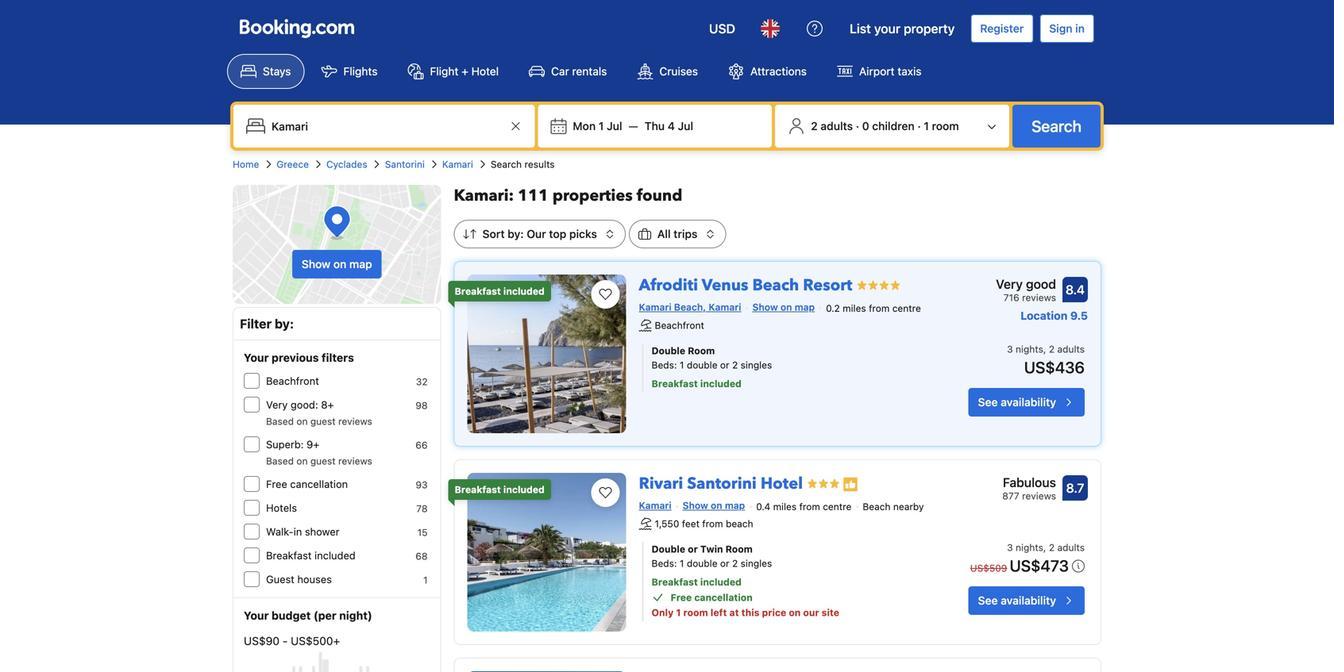 Task type: locate. For each thing, give the bounding box(es) containing it.
cancellation down 9+
[[290, 479, 348, 491]]

price
[[762, 608, 787, 619]]

beachfront down beach,
[[655, 320, 705, 331]]

cruises link
[[624, 54, 712, 89]]

beach nearby
[[863, 502, 924, 513]]

1 horizontal spatial ·
[[918, 120, 921, 133]]

· right children
[[918, 120, 921, 133]]

, inside 3 nights , 2 adults us$436
[[1044, 344, 1047, 355]]

1 vertical spatial from
[[800, 502, 821, 513]]

singles down double or twin room link
[[741, 558, 772, 569]]

kamari up 1,550 at the bottom of the page
[[639, 500, 672, 512]]

all
[[658, 228, 671, 241]]

us$500+
[[291, 635, 340, 648]]

availability down us$473
[[1001, 594, 1057, 608]]

0 horizontal spatial beach
[[753, 275, 799, 297]]

· left the 0
[[856, 120, 860, 133]]

scored 8.4 element
[[1063, 277, 1088, 303]]

0 horizontal spatial map
[[350, 258, 372, 271]]

booking.com image
[[240, 19, 354, 38]]

2 based from the top
[[266, 456, 294, 467]]

66
[[416, 440, 428, 451]]

1 vertical spatial see availability
[[978, 594, 1057, 608]]

2 vertical spatial show on map
[[683, 500, 745, 512]]

in for walk-
[[294, 526, 302, 538]]

room down beach
[[726, 544, 753, 555]]

1 horizontal spatial free
[[671, 592, 692, 604]]

0 vertical spatial availability
[[1001, 396, 1057, 409]]

Where are you going? field
[[265, 112, 506, 141]]

this property is part of our preferred partner programme. it is committed to providing commendable service and good value. it will pay us a higher commission if you make a booking. image
[[843, 477, 859, 493]]

1 , from the top
[[1044, 344, 1047, 355]]

2 nights from the top
[[1016, 542, 1044, 554]]

double inside double room beds: 1 double or 2 singles breakfast included
[[687, 360, 718, 371]]

breakfast right 93
[[455, 485, 501, 496]]

0 horizontal spatial cancellation
[[290, 479, 348, 491]]

0 horizontal spatial by:
[[275, 317, 294, 332]]

2 based on guest reviews from the top
[[266, 456, 372, 467]]

2 guest from the top
[[310, 456, 336, 467]]

78
[[416, 504, 428, 515]]

breakfast
[[455, 286, 501, 297], [652, 378, 698, 390], [455, 485, 501, 496], [266, 550, 312, 562], [652, 577, 698, 588]]

1 your from the top
[[244, 352, 269, 365]]

guest
[[310, 416, 336, 427], [310, 456, 336, 467]]

show on map for rivari santorini hotel
[[683, 500, 745, 512]]

location 9.5
[[1021, 309, 1088, 323]]

1 horizontal spatial show
[[683, 500, 708, 512]]

by: right filter
[[275, 317, 294, 332]]

1 vertical spatial singles
[[741, 558, 772, 569]]

adults up us$473
[[1058, 542, 1085, 554]]

1 vertical spatial ,
[[1044, 542, 1047, 554]]

double inside double room beds: 1 double or 2 singles breakfast included
[[652, 345, 686, 357]]

0 horizontal spatial jul
[[607, 120, 623, 133]]

2 horizontal spatial map
[[795, 302, 815, 313]]

very inside very good 716 reviews
[[996, 277, 1023, 292]]

0
[[862, 120, 870, 133]]

guest down 9+
[[310, 456, 336, 467]]

see availability down us$473
[[978, 594, 1057, 608]]

centre down this property is part of our preferred partner programme. it is committed to providing commendable service and good value. it will pay us a higher commission if you make a booking. image
[[823, 502, 852, 513]]

2 beds: from the top
[[652, 558, 677, 569]]

jul left "—"
[[607, 120, 623, 133]]

0 vertical spatial see availability
[[978, 396, 1057, 409]]

singles
[[741, 360, 772, 371], [741, 558, 772, 569]]

by: left our
[[508, 228, 524, 241]]

1 guest from the top
[[310, 416, 336, 427]]

map for rivari santorini hotel
[[725, 500, 745, 512]]

hotel up 0.4
[[761, 473, 803, 495]]

your up us$90
[[244, 610, 269, 623]]

1 horizontal spatial map
[[725, 500, 745, 512]]

see availability link down the us$436 at the bottom
[[969, 388, 1085, 417]]

reviews inside very good 716 reviews
[[1023, 292, 1057, 303]]

free
[[266, 479, 287, 491], [671, 592, 692, 604]]

1 double from the top
[[687, 360, 718, 371]]

flights link
[[308, 54, 391, 89]]

room
[[932, 120, 959, 133], [684, 608, 708, 619]]

2 , from the top
[[1044, 542, 1047, 554]]

based on guest reviews down 8+
[[266, 416, 372, 427]]

1 vertical spatial beds:
[[652, 558, 677, 569]]

9.5
[[1071, 309, 1088, 323]]

, for 3 nights , 2 adults
[[1044, 542, 1047, 554]]

0 vertical spatial see
[[978, 396, 998, 409]]

or inside double room beds: 1 double or 2 singles breakfast included
[[720, 360, 730, 371]]

0 vertical spatial show on map
[[302, 258, 372, 271]]

sort
[[483, 228, 505, 241]]

0 vertical spatial miles
[[843, 303, 866, 314]]

flight + hotel link
[[394, 54, 512, 89]]

1 jul from the left
[[607, 120, 623, 133]]

nights up the us$436 at the bottom
[[1016, 344, 1044, 355]]

santorini down the where are you going? field
[[385, 159, 425, 170]]

1 nights from the top
[[1016, 344, 1044, 355]]

0 vertical spatial guest
[[310, 416, 336, 427]]

1 vertical spatial by:
[[275, 317, 294, 332]]

beds: down beach,
[[652, 360, 677, 371]]

availability down the us$436 at the bottom
[[1001, 396, 1057, 409]]

properties
[[553, 185, 633, 207]]

0.2 miles from centre
[[826, 303, 921, 314]]

1 vertical spatial availability
[[1001, 594, 1057, 608]]

0 vertical spatial from
[[869, 303, 890, 314]]

1 vertical spatial based on guest reviews
[[266, 456, 372, 467]]

or down twin
[[720, 558, 730, 569]]

0 vertical spatial hotel
[[472, 65, 499, 78]]

1 vertical spatial breakfast included
[[455, 485, 545, 496]]

2 inside the beds: 1 double or 2 singles breakfast included
[[732, 558, 738, 569]]

0 vertical spatial double
[[687, 360, 718, 371]]

2 your from the top
[[244, 610, 269, 623]]

0 vertical spatial 3
[[1007, 344, 1013, 355]]

9+
[[307, 439, 320, 451]]

based up "superb:"
[[266, 416, 294, 427]]

1 vertical spatial room
[[684, 608, 708, 619]]

beach right venus
[[753, 275, 799, 297]]

1 based on guest reviews from the top
[[266, 416, 372, 427]]

based on guest reviews down 9+
[[266, 456, 372, 467]]

free cancellation up hotels
[[266, 479, 348, 491]]

based on guest reviews for good:
[[266, 416, 372, 427]]

from right feet
[[703, 519, 723, 530]]

feet
[[682, 519, 700, 530]]

1 vertical spatial double
[[687, 558, 718, 569]]

by: for sort
[[508, 228, 524, 241]]

1 horizontal spatial beach
[[863, 502, 891, 513]]

1 vertical spatial map
[[795, 302, 815, 313]]

0 vertical spatial map
[[350, 258, 372, 271]]

or
[[720, 360, 730, 371], [688, 544, 698, 555], [720, 558, 730, 569]]

1 vertical spatial beach
[[863, 502, 891, 513]]

1 horizontal spatial show on map
[[683, 500, 745, 512]]

0 vertical spatial room
[[932, 120, 959, 133]]

your for your budget (per night)
[[244, 610, 269, 623]]

very left good:
[[266, 399, 288, 411]]

room
[[688, 345, 715, 357], [726, 544, 753, 555]]

from right the 0.2
[[869, 303, 890, 314]]

very up 716
[[996, 277, 1023, 292]]

1 vertical spatial adults
[[1058, 344, 1085, 355]]

0 horizontal spatial very
[[266, 399, 288, 411]]

breakfast up only
[[652, 577, 698, 588]]

1,550
[[655, 519, 680, 530]]

your budget (per night)
[[244, 610, 372, 623]]

1 vertical spatial hotel
[[761, 473, 803, 495]]

beachfront down previous in the bottom left of the page
[[266, 375, 319, 387]]

0 horizontal spatial centre
[[823, 502, 852, 513]]

singles down double room link
[[741, 360, 772, 371]]

breakfast up 'guest'
[[266, 550, 312, 562]]

2 down double room link
[[732, 360, 738, 371]]

1 right mon
[[599, 120, 604, 133]]

guest for 9+
[[310, 456, 336, 467]]

1 horizontal spatial from
[[800, 502, 821, 513]]

0 vertical spatial adults
[[821, 120, 853, 133]]

2 inside 3 nights , 2 adults us$436
[[1049, 344, 1055, 355]]

search
[[1032, 117, 1082, 135], [491, 159, 522, 170]]

see for afroditi venus beach resort
[[978, 396, 998, 409]]

1 3 from the top
[[1007, 344, 1013, 355]]

this property is part of our preferred partner programme. it is committed to providing commendable service and good value. it will pay us a higher commission if you make a booking. image
[[843, 477, 859, 493]]

1 horizontal spatial free cancellation
[[671, 592, 753, 604]]

2 vertical spatial from
[[703, 519, 723, 530]]

your
[[244, 352, 269, 365], [244, 610, 269, 623]]

show on map inside button
[[302, 258, 372, 271]]

2 inside double room beds: 1 double or 2 singles breakfast included
[[732, 360, 738, 371]]

0 vertical spatial free cancellation
[[266, 479, 348, 491]]

0 vertical spatial beds:
[[652, 360, 677, 371]]

1 beds: from the top
[[652, 360, 677, 371]]

adults up the us$436 at the bottom
[[1058, 344, 1085, 355]]

nights up us$473
[[1016, 542, 1044, 554]]

, up us$473
[[1044, 542, 1047, 554]]

1 horizontal spatial search
[[1032, 117, 1082, 135]]

double room beds: 1 double or 2 singles breakfast included
[[652, 345, 772, 390]]

miles right 0.4
[[773, 502, 797, 513]]

0 vertical spatial nights
[[1016, 344, 1044, 355]]

1 horizontal spatial miles
[[843, 303, 866, 314]]

flight + hotel
[[430, 65, 499, 78]]

map
[[350, 258, 372, 271], [795, 302, 815, 313], [725, 500, 745, 512]]

room left 'left'
[[684, 608, 708, 619]]

hotel right +
[[472, 65, 499, 78]]

2 down double or twin room
[[732, 558, 738, 569]]

2 double from the top
[[687, 558, 718, 569]]

, up the us$436 at the bottom
[[1044, 344, 1047, 355]]

0 vertical spatial ,
[[1044, 344, 1047, 355]]

on inside button
[[334, 258, 347, 271]]

double down "kamari beach, kamari"
[[687, 360, 718, 371]]

this
[[742, 608, 760, 619]]

1 availability from the top
[[1001, 396, 1057, 409]]

0 vertical spatial or
[[720, 360, 730, 371]]

nights inside 3 nights , 2 adults us$436
[[1016, 344, 1044, 355]]

8.4
[[1066, 282, 1085, 298]]

breakfast down beach,
[[652, 378, 698, 390]]

beds: down 1,550 at the bottom of the page
[[652, 558, 677, 569]]

2 3 from the top
[[1007, 542, 1013, 554]]

1 right children
[[924, 120, 929, 133]]

breakfast included right 93
[[455, 485, 545, 496]]

0 vertical spatial see availability link
[[969, 388, 1085, 417]]

1 vertical spatial see availability link
[[969, 587, 1085, 616]]

see availability link
[[969, 388, 1085, 417], [969, 587, 1085, 616]]

santorini link
[[385, 157, 425, 172]]

rivari santorini hotel link
[[639, 467, 803, 495]]

2 singles from the top
[[741, 558, 772, 569]]

2 see availability link from the top
[[969, 587, 1085, 616]]

your down filter
[[244, 352, 269, 365]]

good:
[[291, 399, 318, 411]]

0 vertical spatial breakfast included
[[455, 286, 545, 297]]

1 vertical spatial santorini
[[687, 473, 757, 495]]

1 singles from the top
[[741, 360, 772, 371]]

free up only
[[671, 592, 692, 604]]

scored 8.7 element
[[1063, 476, 1088, 501]]

1 vertical spatial your
[[244, 610, 269, 623]]

home link
[[233, 157, 259, 172]]

based for superb:
[[266, 456, 294, 467]]

2 up us$473
[[1049, 542, 1055, 554]]

register
[[981, 22, 1024, 35]]

santorini
[[385, 159, 425, 170], [687, 473, 757, 495]]

0 horizontal spatial room
[[688, 345, 715, 357]]

0 vertical spatial beachfront
[[655, 320, 705, 331]]

1 based from the top
[[266, 416, 294, 427]]

1 vertical spatial show on map
[[753, 302, 815, 313]]

very for good
[[996, 277, 1023, 292]]

in
[[1076, 22, 1085, 35], [294, 526, 302, 538]]

0 vertical spatial in
[[1076, 22, 1085, 35]]

3 inside 3 nights , 2 adults us$436
[[1007, 344, 1013, 355]]

show for rivari santorini hotel
[[683, 500, 708, 512]]

double
[[687, 360, 718, 371], [687, 558, 718, 569]]

breakfast included
[[455, 286, 545, 297], [455, 485, 545, 496], [266, 550, 356, 562]]

1 vertical spatial nights
[[1016, 542, 1044, 554]]

thu 4 jul button
[[638, 112, 700, 141]]

0 vertical spatial beach
[[753, 275, 799, 297]]

1 vertical spatial free
[[671, 592, 692, 604]]

or left twin
[[688, 544, 698, 555]]

2 horizontal spatial from
[[869, 303, 890, 314]]

1 double from the top
[[652, 345, 686, 357]]

1 vertical spatial see
[[978, 594, 998, 608]]

1 horizontal spatial room
[[932, 120, 959, 133]]

centre right the 0.2
[[893, 303, 921, 314]]

miles right the 0.2
[[843, 303, 866, 314]]

nights for 3 nights , 2 adults us$436
[[1016, 344, 1044, 355]]

superb:
[[266, 439, 304, 451]]

0 horizontal spatial show
[[302, 258, 331, 271]]

0 vertical spatial santorini
[[385, 159, 425, 170]]

free up hotels
[[266, 479, 287, 491]]

rivari santorini hotel
[[639, 473, 803, 495]]

see availability link down us$473
[[969, 587, 1085, 616]]

usd button
[[700, 10, 745, 48]]

1 vertical spatial miles
[[773, 502, 797, 513]]

reviews
[[1023, 292, 1057, 303], [338, 416, 372, 427], [338, 456, 372, 467], [1023, 491, 1057, 502]]

see availability
[[978, 396, 1057, 409], [978, 594, 1057, 608]]

jul right 4
[[678, 120, 694, 133]]

2 double from the top
[[652, 544, 686, 555]]

santorini up beach
[[687, 473, 757, 495]]

1 vertical spatial double
[[652, 544, 686, 555]]

1 vertical spatial centre
[[823, 502, 852, 513]]

2 vertical spatial adults
[[1058, 542, 1085, 554]]

2 adults · 0 children · 1 room button
[[782, 111, 1003, 141]]

2 horizontal spatial show on map
[[753, 302, 815, 313]]

2 see from the top
[[978, 594, 998, 608]]

guest down 8+
[[310, 416, 336, 427]]

0 horizontal spatial miles
[[773, 502, 797, 513]]

93
[[416, 480, 428, 491]]

beach left nearby
[[863, 502, 891, 513]]

2 vertical spatial or
[[720, 558, 730, 569]]

beach
[[726, 519, 754, 530]]

cancellation up 'left'
[[695, 592, 753, 604]]

2 vertical spatial map
[[725, 500, 745, 512]]

1 see availability link from the top
[[969, 388, 1085, 417]]

double down beach,
[[652, 345, 686, 357]]

show on map for afroditi venus beach resort
[[753, 302, 815, 313]]

availability
[[1001, 396, 1057, 409], [1001, 594, 1057, 608]]

1 see from the top
[[978, 396, 998, 409]]

see availability down 3 nights , 2 adults us$436
[[978, 396, 1057, 409]]

2 up the us$436 at the bottom
[[1049, 344, 1055, 355]]

found
[[637, 185, 683, 207]]

left
[[711, 608, 727, 619]]

2 horizontal spatial show
[[753, 302, 778, 313]]

breakfast included up houses at left
[[266, 550, 356, 562]]

adults inside 3 nights , 2 adults us$436
[[1058, 344, 1085, 355]]

0 vertical spatial by:
[[508, 228, 524, 241]]

show on map button
[[292, 250, 382, 279]]

0 vertical spatial based on guest reviews
[[266, 416, 372, 427]]

free cancellation up 'left'
[[671, 592, 753, 604]]

beds: inside the beds: 1 double or 2 singles breakfast included
[[652, 558, 677, 569]]

see
[[978, 396, 998, 409], [978, 594, 998, 608]]

1 down beach,
[[680, 360, 684, 371]]

from
[[869, 303, 890, 314], [800, 502, 821, 513], [703, 519, 723, 530]]

0 horizontal spatial santorini
[[385, 159, 425, 170]]

walk-in shower
[[266, 526, 340, 538]]

double down 1,550 at the bottom of the page
[[652, 544, 686, 555]]

nights for 3 nights , 2 adults
[[1016, 542, 1044, 554]]

hotel for rivari santorini hotel
[[761, 473, 803, 495]]

guest for good:
[[310, 416, 336, 427]]

see for rivari santorini hotel
[[978, 594, 998, 608]]

availability for afroditi venus beach resort
[[1001, 396, 1057, 409]]

2 availability from the top
[[1001, 594, 1057, 608]]

singles inside double room beds: 1 double or 2 singles breakfast included
[[741, 360, 772, 371]]

adults left the 0
[[821, 120, 853, 133]]

2 left the 0
[[811, 120, 818, 133]]

in right sign
[[1076, 22, 1085, 35]]

1 down double or twin room
[[680, 558, 684, 569]]

in left shower
[[294, 526, 302, 538]]

miles
[[843, 303, 866, 314], [773, 502, 797, 513]]

, for 3 nights , 2 adults us$436
[[1044, 344, 1047, 355]]

1 see availability from the top
[[978, 396, 1057, 409]]

3 for 3 nights , 2 adults us$436
[[1007, 344, 1013, 355]]

3 up the us$509
[[1007, 542, 1013, 554]]

hotel
[[472, 65, 499, 78], [761, 473, 803, 495]]

us$436
[[1025, 358, 1085, 377]]

double or twin room link
[[652, 542, 920, 557]]

1 vertical spatial show
[[753, 302, 778, 313]]

(per
[[314, 610, 337, 623]]

search inside button
[[1032, 117, 1082, 135]]

very good: 8+
[[266, 399, 334, 411]]

0 horizontal spatial ·
[[856, 120, 860, 133]]

1 · from the left
[[856, 120, 860, 133]]

breakfast included down sort on the left top of the page
[[455, 286, 545, 297]]

1 horizontal spatial jul
[[678, 120, 694, 133]]

1 inside double room beds: 1 double or 2 singles breakfast included
[[680, 360, 684, 371]]

from right 0.4
[[800, 502, 821, 513]]

0 vertical spatial singles
[[741, 360, 772, 371]]

0.4
[[756, 502, 771, 513]]

3 down 716
[[1007, 344, 1013, 355]]

search results
[[491, 159, 555, 170]]

rivari santorini hotel image
[[468, 473, 626, 632]]

centre
[[893, 303, 921, 314], [823, 502, 852, 513]]

or down double room link
[[720, 360, 730, 371]]

map inside button
[[350, 258, 372, 271]]

venus
[[702, 275, 749, 297]]

0 vertical spatial very
[[996, 277, 1023, 292]]

,
[[1044, 344, 1047, 355], [1044, 542, 1047, 554]]

room down "kamari beach, kamari"
[[688, 345, 715, 357]]

room right children
[[932, 120, 959, 133]]

very for good:
[[266, 399, 288, 411]]

1 vertical spatial based
[[266, 456, 294, 467]]

based down "superb:"
[[266, 456, 294, 467]]

1 down the '68'
[[423, 575, 428, 586]]

1 vertical spatial guest
[[310, 456, 336, 467]]

2 · from the left
[[918, 120, 921, 133]]

double for double or twin room
[[652, 544, 686, 555]]

double down double or twin room
[[687, 558, 718, 569]]

2 see availability from the top
[[978, 594, 1057, 608]]

1 vertical spatial search
[[491, 159, 522, 170]]

2 adults · 0 children · 1 room
[[811, 120, 959, 133]]

0 vertical spatial based
[[266, 416, 294, 427]]

very
[[996, 277, 1023, 292], [266, 399, 288, 411]]

your
[[875, 21, 901, 36]]

0 horizontal spatial show on map
[[302, 258, 372, 271]]



Task type: vqa. For each thing, say whether or not it's contained in the screenshot.


Task type: describe. For each thing, give the bounding box(es) containing it.
us$509
[[971, 563, 1008, 574]]

see availability for afroditi venus beach resort
[[978, 396, 1057, 409]]

0 horizontal spatial beachfront
[[266, 375, 319, 387]]

32
[[416, 377, 428, 388]]

us$90 - us$500+
[[244, 635, 340, 648]]

us$90
[[244, 635, 280, 648]]

1 inside dropdown button
[[924, 120, 929, 133]]

centre for rivari santorini hotel
[[823, 502, 852, 513]]

double or twin room
[[652, 544, 753, 555]]

map for afroditi venus beach resort
[[795, 302, 815, 313]]

8.7
[[1067, 481, 1085, 496]]

search for search
[[1032, 117, 1082, 135]]

1 inside the beds: 1 double or 2 singles breakfast included
[[680, 558, 684, 569]]

results
[[525, 159, 555, 170]]

breakfast down sort on the left top of the page
[[455, 286, 501, 297]]

houses
[[297, 574, 332, 586]]

property
[[904, 21, 955, 36]]

car rentals
[[551, 65, 607, 78]]

your for your previous filters
[[244, 352, 269, 365]]

fabulous
[[1003, 475, 1057, 491]]

only 1 room left at this price on our site
[[652, 608, 840, 619]]

breakfast included for afroditi venus beach resort
[[455, 286, 545, 297]]

see availability link for afroditi venus beach resort
[[969, 388, 1085, 417]]

attractions link
[[715, 54, 821, 89]]

0 horizontal spatial room
[[684, 608, 708, 619]]

716
[[1004, 292, 1020, 303]]

see availability link for rivari santorini hotel
[[969, 587, 1085, 616]]

rentals
[[572, 65, 607, 78]]

kamari up kamari:
[[442, 159, 473, 170]]

usd
[[709, 21, 736, 36]]

adults for 3 nights , 2 adults us$436
[[1058, 344, 1085, 355]]

resort
[[803, 275, 853, 297]]

twin
[[701, 544, 723, 555]]

filter by:
[[240, 317, 294, 332]]

all trips button
[[629, 220, 726, 249]]

1 horizontal spatial beachfront
[[655, 320, 705, 331]]

car
[[551, 65, 569, 78]]

breakfast inside the beds: 1 double or 2 singles breakfast included
[[652, 577, 698, 588]]

beach inside the afroditi venus beach resort link
[[753, 275, 799, 297]]

site
[[822, 608, 840, 619]]

cruises
[[660, 65, 698, 78]]

cyclades link
[[326, 157, 368, 172]]

children
[[873, 120, 915, 133]]

our
[[803, 608, 819, 619]]

search for search results
[[491, 159, 522, 170]]

included inside the beds: 1 double or 2 singles breakfast included
[[701, 577, 742, 588]]

guest
[[266, 574, 295, 586]]

fabulous 877 reviews
[[1003, 475, 1057, 502]]

trips
[[674, 228, 698, 241]]

0 vertical spatial cancellation
[[290, 479, 348, 491]]

kamari beach, kamari
[[639, 302, 742, 313]]

room inside double room beds: 1 double or 2 singles breakfast included
[[688, 345, 715, 357]]

good
[[1026, 277, 1057, 292]]

miles for rivari santorini hotel
[[773, 502, 797, 513]]

1 vertical spatial or
[[688, 544, 698, 555]]

beds: 1 double or 2 singles breakfast included
[[652, 558, 772, 588]]

greece
[[277, 159, 309, 170]]

list your property link
[[841, 10, 965, 48]]

0.2
[[826, 303, 840, 314]]

all trips
[[658, 228, 698, 241]]

kamari: 111 properties found
[[454, 185, 683, 207]]

show for afroditi venus beach resort
[[753, 302, 778, 313]]

availability for rivari santorini hotel
[[1001, 594, 1057, 608]]

filter
[[240, 317, 272, 332]]

show inside button
[[302, 258, 331, 271]]

by: for filter
[[275, 317, 294, 332]]

—
[[629, 120, 638, 133]]

included inside double room beds: 1 double or 2 singles breakfast included
[[701, 378, 742, 390]]

breakfast inside double room beds: 1 double or 2 singles breakfast included
[[652, 378, 698, 390]]

reviews inside 'fabulous 877 reviews'
[[1023, 491, 1057, 502]]

kamari down the afroditi
[[639, 302, 672, 313]]

based for very
[[266, 416, 294, 427]]

list
[[850, 21, 871, 36]]

kamari down venus
[[709, 302, 742, 313]]

walk-
[[266, 526, 294, 538]]

sign in link
[[1040, 14, 1095, 43]]

1 vertical spatial free cancellation
[[671, 592, 753, 604]]

1 vertical spatial cancellation
[[695, 592, 753, 604]]

fabulous element
[[1003, 473, 1057, 493]]

0 horizontal spatial free cancellation
[[266, 479, 348, 491]]

0 vertical spatial free
[[266, 479, 287, 491]]

afroditi venus beach resort image
[[468, 275, 626, 434]]

in for sign
[[1076, 22, 1085, 35]]

very good element
[[996, 275, 1057, 294]]

see availability for rivari santorini hotel
[[978, 594, 1057, 608]]

double room link
[[652, 344, 920, 358]]

filters
[[322, 352, 354, 365]]

mon 1 jul button
[[567, 112, 629, 141]]

nearby
[[894, 502, 924, 513]]

flights
[[344, 65, 378, 78]]

sign
[[1050, 22, 1073, 35]]

top
[[549, 228, 567, 241]]

0.4 miles from centre
[[756, 502, 852, 513]]

afroditi
[[639, 275, 698, 297]]

centre for afroditi venus beach resort
[[893, 303, 921, 314]]

double inside the beds: 1 double or 2 singles breakfast included
[[687, 558, 718, 569]]

mon 1 jul — thu 4 jul
[[573, 120, 694, 133]]

us$473
[[1010, 557, 1069, 575]]

at
[[730, 608, 739, 619]]

from for rivari santorini hotel
[[800, 502, 821, 513]]

shower
[[305, 526, 340, 538]]

attractions
[[751, 65, 807, 78]]

cyclades
[[326, 159, 368, 170]]

adults inside dropdown button
[[821, 120, 853, 133]]

3 nights , 2 adults us$436
[[1007, 344, 1085, 377]]

1 right only
[[676, 608, 681, 619]]

adults for 3 nights , 2 adults
[[1058, 542, 1085, 554]]

home
[[233, 159, 259, 170]]

flight
[[430, 65, 459, 78]]

1 vertical spatial room
[[726, 544, 753, 555]]

afroditi venus beach resort
[[639, 275, 853, 297]]

from for afroditi venus beach resort
[[869, 303, 890, 314]]

based on guest reviews for 9+
[[266, 456, 372, 467]]

8+
[[321, 399, 334, 411]]

our
[[527, 228, 546, 241]]

rivari
[[639, 473, 683, 495]]

1 horizontal spatial santorini
[[687, 473, 757, 495]]

car rentals link
[[516, 54, 621, 89]]

2 vertical spatial breakfast included
[[266, 550, 356, 562]]

airport taxis link
[[824, 54, 935, 89]]

3 nights , 2 adults
[[1007, 542, 1085, 554]]

singles inside the beds: 1 double or 2 singles breakfast included
[[741, 558, 772, 569]]

breakfast included for rivari santorini hotel
[[455, 485, 545, 496]]

2 jul from the left
[[678, 120, 694, 133]]

or inside the beds: 1 double or 2 singles breakfast included
[[720, 558, 730, 569]]

hotel for flight + hotel
[[472, 65, 499, 78]]

double for double room beds: 1 double or 2 singles breakfast included
[[652, 345, 686, 357]]

room inside dropdown button
[[932, 120, 959, 133]]

afroditi venus beach resort link
[[639, 269, 853, 297]]

+
[[462, 65, 469, 78]]

register link
[[971, 14, 1034, 43]]

111
[[518, 185, 549, 207]]

98
[[416, 400, 428, 412]]

0 horizontal spatial from
[[703, 519, 723, 530]]

search results updated. kamari: 111 properties found. element
[[454, 185, 1102, 207]]

miles for afroditi venus beach resort
[[843, 303, 866, 314]]

mon
[[573, 120, 596, 133]]

3 for 3 nights , 2 adults
[[1007, 542, 1013, 554]]

-
[[283, 635, 288, 648]]

2 inside 2 adults · 0 children · 1 room dropdown button
[[811, 120, 818, 133]]

only
[[652, 608, 674, 619]]

beds: inside double room beds: 1 double or 2 singles breakfast included
[[652, 360, 677, 371]]



